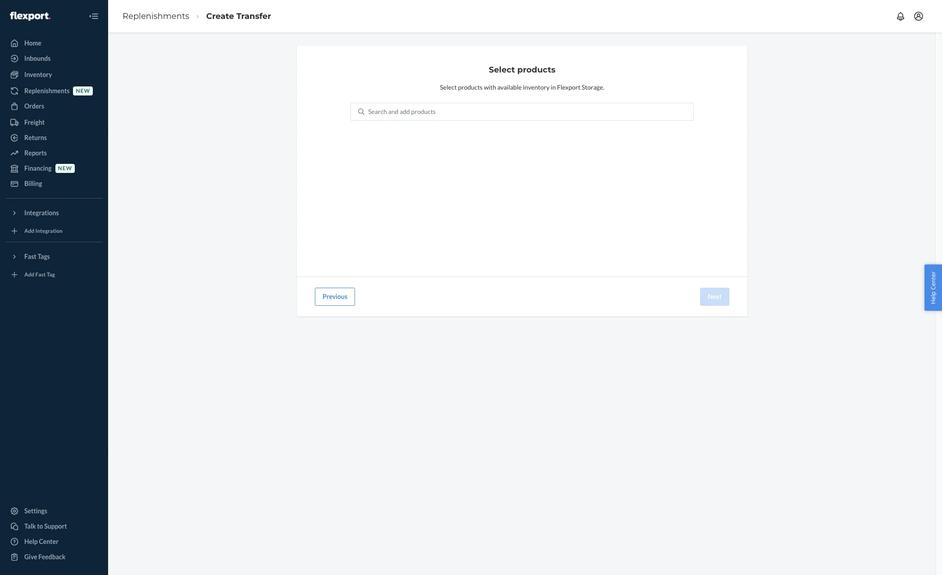 Task type: vqa. For each thing, say whether or not it's contained in the screenshot.
Last on the right top of page
no



Task type: locate. For each thing, give the bounding box(es) containing it.
add down fast tags
[[24, 272, 34, 278]]

1 horizontal spatial new
[[76, 88, 90, 94]]

1 horizontal spatial help center
[[930, 271, 938, 304]]

0 horizontal spatial replenishments
[[24, 87, 70, 95]]

open notifications image
[[896, 11, 907, 22]]

1 vertical spatial help center
[[24, 538, 59, 546]]

create transfer link
[[206, 11, 271, 21]]

freight link
[[5, 115, 103, 130]]

fast left tag
[[35, 272, 46, 278]]

returns link
[[5, 131, 103, 145]]

help center
[[930, 271, 938, 304], [24, 538, 59, 546]]

new down reports link
[[58, 165, 72, 172]]

1 add from the top
[[24, 228, 34, 235]]

1 horizontal spatial select
[[489, 65, 515, 75]]

1 vertical spatial help
[[24, 538, 38, 546]]

financing
[[24, 165, 52, 172]]

0 vertical spatial fast
[[24, 253, 36, 261]]

1 vertical spatial select
[[440, 83, 457, 91]]

settings
[[24, 508, 47, 515]]

products left with
[[458, 83, 483, 91]]

products
[[518, 65, 556, 75], [458, 83, 483, 91], [411, 108, 436, 115]]

0 vertical spatial new
[[76, 88, 90, 94]]

products up inventory
[[518, 65, 556, 75]]

1 horizontal spatial products
[[458, 83, 483, 91]]

0 vertical spatial help
[[930, 291, 938, 304]]

products right add
[[411, 108, 436, 115]]

inventory
[[523, 83, 550, 91]]

1 vertical spatial fast
[[35, 272, 46, 278]]

tags
[[38, 253, 50, 261]]

select up "available"
[[489, 65, 515, 75]]

available
[[498, 83, 522, 91]]

1 vertical spatial replenishments
[[24, 87, 70, 95]]

inventory
[[24, 71, 52, 78]]

0 horizontal spatial select
[[440, 83, 457, 91]]

fast
[[24, 253, 36, 261], [35, 272, 46, 278]]

new
[[76, 88, 90, 94], [58, 165, 72, 172]]

select products with available inventory in flexport storage.
[[440, 83, 605, 91]]

create
[[206, 11, 234, 21]]

new up orders link
[[76, 88, 90, 94]]

0 horizontal spatial new
[[58, 165, 72, 172]]

and
[[389, 108, 399, 115]]

help center link
[[5, 535, 103, 550]]

feedback
[[38, 554, 66, 561]]

select products
[[489, 65, 556, 75]]

0 vertical spatial replenishments
[[123, 11, 189, 21]]

select left with
[[440, 83, 457, 91]]

fast tags button
[[5, 250, 103, 264]]

returns
[[24, 134, 47, 142]]

integration
[[35, 228, 63, 235]]

products for select products with available inventory in flexport storage.
[[458, 83, 483, 91]]

1 horizontal spatial replenishments
[[123, 11, 189, 21]]

center
[[930, 271, 938, 290], [39, 538, 59, 546]]

add left integration
[[24, 228, 34, 235]]

create transfer
[[206, 11, 271, 21]]

2 add from the top
[[24, 272, 34, 278]]

2 vertical spatial products
[[411, 108, 436, 115]]

integrations button
[[5, 206, 103, 220]]

select for select products with available inventory in flexport storage.
[[440, 83, 457, 91]]

help
[[930, 291, 938, 304], [24, 538, 38, 546]]

1 vertical spatial new
[[58, 165, 72, 172]]

0 vertical spatial select
[[489, 65, 515, 75]]

0 vertical spatial add
[[24, 228, 34, 235]]

2 horizontal spatial products
[[518, 65, 556, 75]]

1 vertical spatial products
[[458, 83, 483, 91]]

0 vertical spatial products
[[518, 65, 556, 75]]

0 vertical spatial help center
[[930, 271, 938, 304]]

fast left the tags
[[24, 253, 36, 261]]

1 horizontal spatial help
[[930, 291, 938, 304]]

previous button
[[315, 288, 355, 306]]

add for add fast tag
[[24, 272, 34, 278]]

orders
[[24, 102, 44, 110]]

1 vertical spatial center
[[39, 538, 59, 546]]

with
[[484, 83, 497, 91]]

transfer
[[237, 11, 271, 21]]

products for select products
[[518, 65, 556, 75]]

1 horizontal spatial center
[[930, 271, 938, 290]]

add
[[24, 228, 34, 235], [24, 272, 34, 278]]

0 vertical spatial center
[[930, 271, 938, 290]]

select
[[489, 65, 515, 75], [440, 83, 457, 91]]

replenishments
[[123, 11, 189, 21], [24, 87, 70, 95]]

1 vertical spatial add
[[24, 272, 34, 278]]

inventory link
[[5, 68, 103, 82]]

storage.
[[582, 83, 605, 91]]

fast inside 'dropdown button'
[[24, 253, 36, 261]]

previous
[[323, 293, 348, 301]]



Task type: describe. For each thing, give the bounding box(es) containing it.
new for financing
[[58, 165, 72, 172]]

new for replenishments
[[76, 88, 90, 94]]

search
[[368, 108, 387, 115]]

help inside "button"
[[930, 291, 938, 304]]

talk
[[24, 523, 36, 531]]

replenishments link
[[123, 11, 189, 21]]

search and add products
[[368, 108, 436, 115]]

integrations
[[24, 209, 59, 217]]

center inside "button"
[[930, 271, 938, 290]]

reports
[[24, 149, 47, 157]]

0 horizontal spatial products
[[411, 108, 436, 115]]

fast tags
[[24, 253, 50, 261]]

inbounds
[[24, 55, 51, 62]]

tag
[[47, 272, 55, 278]]

add
[[400, 108, 410, 115]]

give feedback
[[24, 554, 66, 561]]

inbounds link
[[5, 51, 103, 66]]

give
[[24, 554, 37, 561]]

billing link
[[5, 177, 103, 191]]

give feedback button
[[5, 551, 103, 565]]

freight
[[24, 119, 45, 126]]

select for select products
[[489, 65, 515, 75]]

in
[[551, 83, 556, 91]]

help center button
[[925, 265, 943, 311]]

flexport
[[558, 83, 581, 91]]

0 horizontal spatial help center
[[24, 538, 59, 546]]

close navigation image
[[88, 11, 99, 22]]

to
[[37, 523, 43, 531]]

help center inside "button"
[[930, 271, 938, 304]]

reports link
[[5, 146, 103, 161]]

talk to support button
[[5, 520, 103, 534]]

support
[[44, 523, 67, 531]]

search image
[[359, 109, 365, 115]]

billing
[[24, 180, 42, 188]]

next
[[708, 293, 722, 301]]

flexport logo image
[[10, 12, 50, 21]]

replenishments inside breadcrumbs navigation
[[123, 11, 189, 21]]

add fast tag link
[[5, 268, 103, 282]]

0 horizontal spatial help
[[24, 538, 38, 546]]

settings link
[[5, 505, 103, 519]]

breadcrumbs navigation
[[115, 3, 278, 29]]

add fast tag
[[24, 272, 55, 278]]

add integration
[[24, 228, 63, 235]]

home
[[24, 39, 41, 47]]

add integration link
[[5, 224, 103, 239]]

home link
[[5, 36, 103, 50]]

0 horizontal spatial center
[[39, 538, 59, 546]]

orders link
[[5, 99, 103, 114]]

open account menu image
[[914, 11, 925, 22]]

add for add integration
[[24, 228, 34, 235]]

talk to support
[[24, 523, 67, 531]]

next button
[[701, 288, 730, 306]]



